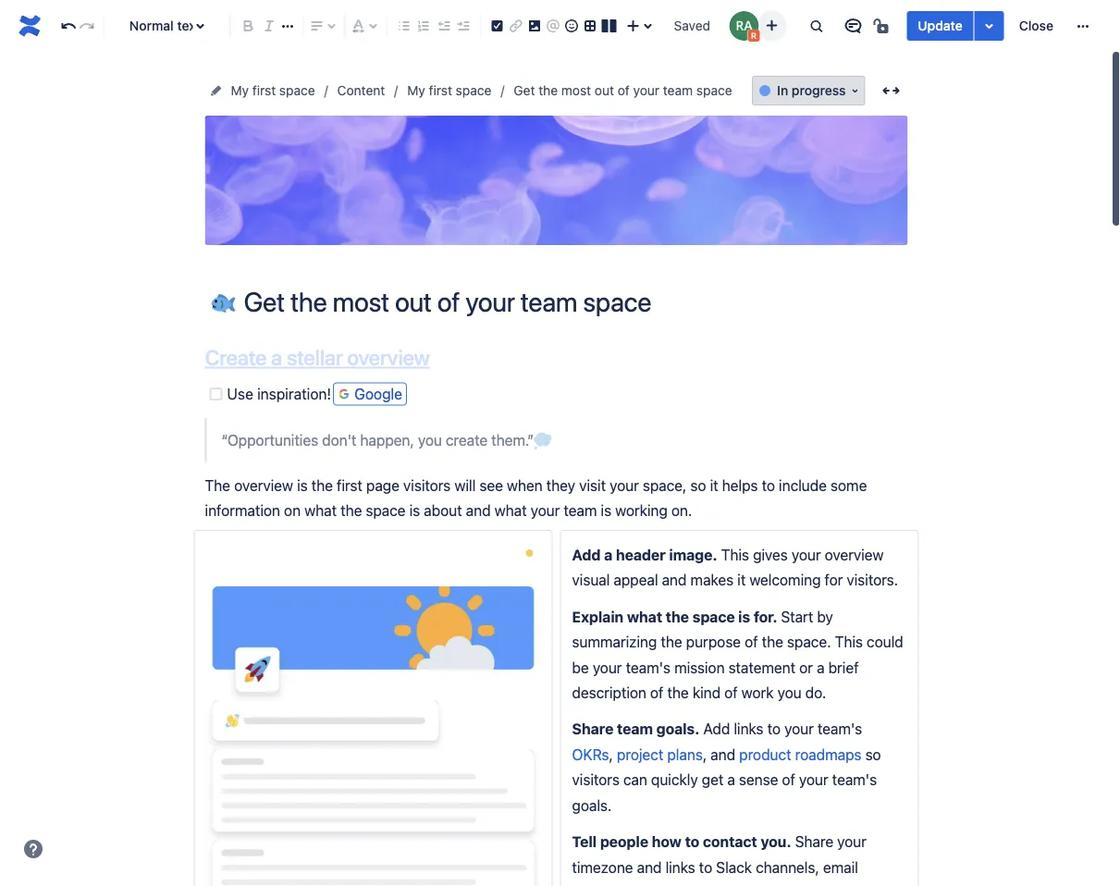 Task type: vqa. For each thing, say whether or not it's contained in the screenshot.
project
yes



Task type: locate. For each thing, give the bounding box(es) containing it.
1 my first space from the left
[[231, 83, 315, 98]]

this
[[721, 546, 749, 563], [835, 633, 863, 651]]

most
[[561, 83, 591, 98]]

2 horizontal spatial first
[[429, 83, 452, 98]]

happen,
[[360, 431, 414, 448]]

0 vertical spatial links
[[734, 720, 764, 738]]

a
[[271, 345, 282, 370], [604, 546, 613, 563], [817, 658, 825, 676], [727, 771, 735, 789]]

1 horizontal spatial overview
[[347, 345, 430, 370]]

out
[[595, 83, 614, 98]]

this up brief
[[835, 633, 863, 651]]

a right get
[[727, 771, 735, 789]]

space left 'get'
[[456, 83, 492, 98]]

help image
[[22, 838, 44, 860]]

space.
[[787, 633, 831, 651]]

team
[[663, 83, 693, 98], [564, 502, 597, 520], [617, 720, 653, 738], [816, 884, 850, 886]]

add down 'kind'
[[703, 720, 730, 738]]

the down don't
[[311, 477, 333, 494]]

your up product roadmaps link
[[784, 720, 814, 738]]

a left brief
[[817, 658, 825, 676]]

project
[[617, 746, 663, 763]]

the
[[205, 477, 230, 494]]

add
[[572, 546, 601, 563], [703, 720, 730, 738]]

update inside popup button
[[495, 188, 537, 203]]

1 horizontal spatial update
[[918, 18, 963, 33]]

0 horizontal spatial links
[[666, 858, 695, 876]]

to inside the overview is the first page visitors will see when they visit your space, so it helps to include some information on what the space is about and what your team is working on.
[[762, 477, 775, 494]]

visitors up about
[[403, 477, 451, 494]]

1 horizontal spatial my first space
[[407, 83, 492, 98]]

space
[[279, 83, 315, 98], [456, 83, 492, 98], [696, 83, 732, 98], [366, 502, 406, 520], [692, 608, 735, 625]]

0 horizontal spatial my
[[231, 83, 249, 98]]

1 horizontal spatial my first space link
[[407, 80, 492, 102]]

and inside this gives your overview visual appeal and makes it welcoming for visitors.
[[662, 571, 687, 589]]

links inside 'share your timezone and links to slack channels, email aliases, or other contact details your team uses'
[[666, 858, 695, 876]]

first down "outdent ⇧tab" image
[[429, 83, 452, 98]]

this up "makes"
[[721, 546, 749, 563]]

2 horizontal spatial overview
[[825, 546, 884, 563]]

so inside the so visitors can quickly get a sense of your team's goals.
[[865, 746, 881, 763]]

makes
[[691, 571, 734, 589]]

"opportunities
[[222, 431, 318, 448]]

0 vertical spatial so
[[690, 477, 706, 494]]

share
[[572, 720, 614, 738], [795, 833, 834, 850]]

0 vertical spatial visitors
[[403, 477, 451, 494]]

link image
[[505, 15, 527, 37]]

share inside share team goals. add links to your team's okrs , project plans , and product roadmaps
[[572, 720, 614, 738]]

share for okrs
[[572, 720, 614, 738]]

Give this page a title text field
[[244, 287, 908, 317]]

1 vertical spatial you
[[778, 684, 802, 701]]

it inside this gives your overview visual appeal and makes it welcoming for visitors.
[[737, 571, 746, 589]]

team's down summarizing
[[626, 658, 671, 676]]

add up the visual
[[572, 546, 601, 563]]

2 my first space link from the left
[[407, 80, 492, 102]]

1 horizontal spatial links
[[734, 720, 764, 738]]

0 horizontal spatial share
[[572, 720, 614, 738]]

and up get
[[711, 746, 735, 763]]

adjust update settings image
[[978, 15, 1001, 37]]

your inside the so visitors can quickly get a sense of your team's goals.
[[799, 771, 828, 789]]

sense
[[739, 771, 778, 789]]

team down visit
[[564, 502, 597, 520]]

1 vertical spatial so
[[865, 746, 881, 763]]

purpose
[[686, 633, 741, 651]]

and up 'other'
[[637, 858, 662, 876]]

what down appeal
[[627, 608, 662, 625]]

use
[[227, 385, 253, 403]]

visitors.
[[847, 571, 898, 589]]

so
[[690, 477, 706, 494], [865, 746, 881, 763]]

email
[[823, 858, 858, 876]]

visitors
[[403, 477, 451, 494], [572, 771, 620, 789]]

1 my from the left
[[231, 83, 249, 98]]

Main content area, start typing to enter text. text field
[[194, 345, 919, 886]]

goals.
[[656, 720, 700, 738], [572, 796, 612, 814]]

my first space link
[[231, 80, 315, 102], [407, 80, 492, 102]]

0 horizontal spatial so
[[690, 477, 706, 494]]

use inspiration!
[[227, 385, 331, 403]]

create a stellar overview
[[205, 345, 430, 370]]

:fish: image
[[211, 289, 235, 313], [211, 289, 235, 313]]

0 vertical spatial it
[[710, 477, 718, 494]]

redo ⌘⇧z image
[[76, 15, 98, 37]]

0 vertical spatial or
[[799, 658, 813, 676]]

1 horizontal spatial what
[[494, 502, 527, 520]]

on.
[[671, 502, 692, 520]]

and down the see at the bottom left of the page
[[466, 502, 491, 520]]

share up the okrs link
[[572, 720, 614, 738]]

team down email at the bottom
[[816, 884, 850, 886]]

0 vertical spatial update
[[918, 18, 963, 33]]

share up email at the bottom
[[795, 833, 834, 850]]

team inside share team goals. add links to your team's okrs , project plans , and product roadmaps
[[617, 720, 653, 738]]

1 horizontal spatial it
[[737, 571, 746, 589]]

of right the 'description'
[[650, 684, 664, 701]]

your right out
[[633, 83, 660, 98]]

0 horizontal spatial my first space link
[[231, 80, 315, 102]]

first for 1st my first space link from the left
[[252, 83, 276, 98]]

space left content
[[279, 83, 315, 98]]

team's up roadmaps
[[818, 720, 862, 738]]

you left do.
[[778, 684, 802, 701]]

a inside start by summarizing the purpose of the space. this could be your team's mission statement or a brief description of the kind of work you do.
[[817, 658, 825, 676]]

work
[[742, 684, 774, 701]]

mention image
[[542, 15, 564, 37]]

1 vertical spatial contact
[[681, 884, 732, 886]]

could
[[867, 633, 903, 651]]

overview for this gives your overview visual appeal and makes it welcoming for visitors.
[[825, 546, 884, 563]]

1 vertical spatial overview
[[234, 477, 293, 494]]

it
[[710, 477, 718, 494], [737, 571, 746, 589]]

visitors inside the so visitors can quickly get a sense of your team's goals.
[[572, 771, 620, 789]]

1 horizontal spatial so
[[865, 746, 881, 763]]

close button
[[1008, 11, 1065, 41]]

1 vertical spatial team's
[[818, 720, 862, 738]]

, up get
[[703, 746, 707, 763]]

your up welcoming
[[792, 546, 821, 563]]

, left project
[[609, 746, 613, 763]]

1 vertical spatial add
[[703, 720, 730, 738]]

0 horizontal spatial visitors
[[403, 477, 451, 494]]

1 vertical spatial goals.
[[572, 796, 612, 814]]

2 my first space from the left
[[407, 83, 492, 98]]

your up email at the bottom
[[837, 833, 867, 850]]

you inside start by summarizing the purpose of the space. this could be your team's mission statement or a brief description of the kind of work you do.
[[778, 684, 802, 701]]

team down the saved at the right of the page
[[663, 83, 693, 98]]

what
[[304, 502, 337, 520], [494, 502, 527, 520], [627, 608, 662, 625]]

2 vertical spatial overview
[[825, 546, 884, 563]]

my first space right move this page image
[[231, 83, 315, 98]]

update left image
[[495, 188, 537, 203]]

1 vertical spatial share
[[795, 833, 834, 850]]

what down when
[[494, 502, 527, 520]]

1 vertical spatial or
[[625, 884, 639, 886]]

my
[[231, 83, 249, 98], [407, 83, 425, 98]]

product roadmaps link
[[739, 746, 862, 763]]

is down visit
[[601, 502, 611, 520]]

tell people how to contact you.
[[572, 833, 791, 850]]

to up 'product'
[[767, 720, 781, 738]]

share for email
[[795, 833, 834, 850]]

share team goals. add links to your team's okrs , project plans , and product roadmaps
[[572, 720, 866, 763]]

goals. up plans
[[656, 720, 700, 738]]

overview up 'google'
[[347, 345, 430, 370]]

more formatting image
[[276, 15, 299, 37]]

on
[[284, 502, 301, 520]]

0 horizontal spatial this
[[721, 546, 749, 563]]

my first space link right move this page image
[[231, 80, 315, 102]]

update inside button
[[918, 18, 963, 33]]

header left image
[[540, 188, 580, 203]]

the down for.
[[762, 633, 783, 651]]

header
[[540, 188, 580, 203], [616, 546, 666, 563]]

it right "makes"
[[737, 571, 746, 589]]

0 vertical spatial this
[[721, 546, 749, 563]]

links for and
[[666, 858, 695, 876]]

your
[[633, 83, 660, 98], [610, 477, 639, 494], [531, 502, 560, 520], [792, 546, 821, 563], [593, 658, 622, 676], [784, 720, 814, 738], [799, 771, 828, 789], [837, 833, 867, 850], [783, 884, 812, 886]]

share inside 'share your timezone and links to slack channels, email aliases, or other contact details your team uses'
[[795, 833, 834, 850]]

links up 'product'
[[734, 720, 764, 738]]

1 horizontal spatial add
[[703, 720, 730, 738]]

0 horizontal spatial it
[[710, 477, 718, 494]]

0 vertical spatial goals.
[[656, 720, 700, 738]]

this inside this gives your overview visual appeal and makes it welcoming for visitors.
[[721, 546, 749, 563]]

plans
[[667, 746, 703, 763]]

when
[[507, 477, 543, 494]]

so right roadmaps
[[865, 746, 881, 763]]

to
[[762, 477, 775, 494], [767, 720, 781, 738], [685, 833, 699, 850], [699, 858, 712, 876]]

0 horizontal spatial what
[[304, 502, 337, 520]]

1 horizontal spatial share
[[795, 833, 834, 850]]

1 vertical spatial update
[[495, 188, 537, 203]]

and
[[466, 502, 491, 520], [662, 571, 687, 589], [711, 746, 735, 763], [637, 858, 662, 876]]

of up statement
[[745, 633, 758, 651]]

links down tell people how to contact you.
[[666, 858, 695, 876]]

or down space.
[[799, 658, 813, 676]]

my first space link down "outdent ⇧tab" image
[[407, 80, 492, 102]]

1 horizontal spatial header
[[616, 546, 666, 563]]

my first space down "outdent ⇧tab" image
[[407, 83, 492, 98]]

first
[[252, 83, 276, 98], [429, 83, 452, 98], [337, 477, 362, 494]]

contact up slack
[[703, 833, 757, 850]]

move this page image
[[209, 83, 223, 98]]

it left helps
[[710, 477, 718, 494]]

your down they
[[531, 502, 560, 520]]

google button
[[333, 382, 407, 406]]

more image
[[1072, 15, 1094, 37]]

appeal
[[614, 571, 658, 589]]

timezone
[[572, 858, 633, 876]]

about
[[424, 502, 462, 520]]

0 vertical spatial team's
[[626, 658, 671, 676]]

normal
[[129, 18, 174, 33]]

1 vertical spatial this
[[835, 633, 863, 651]]

or
[[799, 658, 813, 676], [625, 884, 639, 886]]

0 vertical spatial add
[[572, 546, 601, 563]]

the left 'kind'
[[667, 684, 689, 701]]

a inside the so visitors can quickly get a sense of your team's goals.
[[727, 771, 735, 789]]

1 horizontal spatial this
[[835, 633, 863, 651]]

to right how
[[685, 833, 699, 850]]

team's down roadmaps
[[832, 771, 877, 789]]

1 vertical spatial it
[[737, 571, 746, 589]]

1 horizontal spatial visitors
[[572, 771, 620, 789]]

1 horizontal spatial my
[[407, 83, 425, 98]]

a up the visual
[[604, 546, 613, 563]]

contact
[[703, 833, 757, 850], [681, 884, 732, 886]]

first right move this page image
[[252, 83, 276, 98]]

0 horizontal spatial ,
[[609, 746, 613, 763]]

space down page
[[366, 502, 406, 520]]

what right on
[[304, 502, 337, 520]]

will
[[454, 477, 476, 494]]

1 vertical spatial header
[[616, 546, 666, 563]]

and down image.
[[662, 571, 687, 589]]

bullet list ⌘⇧8 image
[[393, 15, 415, 37]]

my right content
[[407, 83, 425, 98]]

your up the 'description'
[[593, 658, 622, 676]]

get the most out of your team space link
[[514, 80, 732, 102]]

team up project
[[617, 720, 653, 738]]

is
[[297, 477, 308, 494], [409, 502, 420, 520], [601, 502, 611, 520], [738, 608, 750, 625]]

1 vertical spatial visitors
[[572, 771, 620, 789]]

outdent ⇧tab image
[[432, 15, 454, 37]]

1 horizontal spatial ,
[[703, 746, 707, 763]]

of right out
[[618, 83, 630, 98]]

overview up "visitors."
[[825, 546, 884, 563]]

of inside the so visitors can quickly get a sense of your team's goals.
[[782, 771, 795, 789]]

and inside the overview is the first page visitors will see when they visit your space, so it helps to include some information on what the space is about and what your team is working on.
[[466, 502, 491, 520]]

you left create
[[418, 431, 442, 448]]

space down the saved at the right of the page
[[696, 83, 732, 98]]

your up working
[[610, 477, 639, 494]]

visual
[[572, 571, 610, 589]]

close
[[1019, 18, 1054, 33]]

brief
[[828, 658, 859, 676]]

overview inside this gives your overview visual appeal and makes it welcoming for visitors.
[[825, 546, 884, 563]]

mission
[[674, 658, 725, 676]]

don't
[[322, 431, 356, 448]]

action item image
[[486, 15, 508, 37]]

add inside share team goals. add links to your team's okrs , project plans , and product roadmaps
[[703, 720, 730, 738]]

visitors down the okrs link
[[572, 771, 620, 789]]

of
[[618, 83, 630, 98], [745, 633, 758, 651], [650, 684, 664, 701], [724, 684, 738, 701], [782, 771, 795, 789]]

image
[[583, 188, 618, 203]]

0 vertical spatial overview
[[347, 345, 430, 370]]

channels,
[[756, 858, 819, 876]]

explain
[[572, 608, 624, 625]]

overview up information
[[234, 477, 293, 494]]

confluence image
[[15, 11, 44, 41], [15, 11, 44, 41]]

add image, video, or file image
[[523, 15, 546, 37]]

0 vertical spatial contact
[[703, 833, 757, 850]]

contact down slack
[[681, 884, 732, 886]]

team's inside start by summarizing the purpose of the space. this could be your team's mission statement or a brief description of the kind of work you do.
[[626, 658, 671, 676]]

1 horizontal spatial first
[[337, 477, 362, 494]]

0 horizontal spatial or
[[625, 884, 639, 886]]

header up appeal
[[616, 546, 666, 563]]

,
[[609, 746, 613, 763], [703, 746, 707, 763]]

0 horizontal spatial overview
[[234, 477, 293, 494]]

0 horizontal spatial header
[[540, 188, 580, 203]]

to right helps
[[762, 477, 775, 494]]

goals. up tell
[[572, 796, 612, 814]]

1 horizontal spatial you
[[778, 684, 802, 701]]

how
[[652, 833, 682, 850]]

my right move this page image
[[231, 83, 249, 98]]

0 horizontal spatial goals.
[[572, 796, 612, 814]]

the
[[539, 83, 558, 98], [311, 477, 333, 494], [340, 502, 362, 520], [666, 608, 689, 625], [661, 633, 682, 651], [762, 633, 783, 651], [667, 684, 689, 701]]

get
[[702, 771, 724, 789]]

0 horizontal spatial update
[[495, 188, 537, 203]]

team's
[[626, 658, 671, 676], [818, 720, 862, 738], [832, 771, 877, 789]]

1 horizontal spatial goals.
[[656, 720, 700, 738]]

you
[[418, 431, 442, 448], [778, 684, 802, 701]]

2 my from the left
[[407, 83, 425, 98]]

layouts image
[[598, 15, 620, 37]]

team's inside the so visitors can quickly get a sense of your team's goals.
[[832, 771, 877, 789]]

your down product roadmaps link
[[799, 771, 828, 789]]

0 horizontal spatial my first space
[[231, 83, 315, 98]]

0 horizontal spatial you
[[418, 431, 442, 448]]

create
[[205, 345, 267, 370]]

update for update
[[918, 18, 963, 33]]

0 vertical spatial share
[[572, 720, 614, 738]]

the overview is the first page visitors will see when they visit your space, so it helps to include some information on what the space is about and what your team is working on.
[[205, 477, 871, 520]]

this inside start by summarizing the purpose of the space. this could be your team's mission statement or a brief description of the kind of work you do.
[[835, 633, 863, 651]]

2 , from the left
[[703, 746, 707, 763]]

0 vertical spatial header
[[540, 188, 580, 203]]

1 horizontal spatial or
[[799, 658, 813, 676]]

okrs
[[572, 746, 609, 763]]

1 vertical spatial links
[[666, 858, 695, 876]]

add a header image.
[[572, 546, 717, 563]]

get the most out of your team space
[[514, 83, 732, 98]]

the down explain what the space is for.
[[661, 633, 682, 651]]

or left 'other'
[[625, 884, 639, 886]]

of down product roadmaps link
[[782, 771, 795, 789]]

2 vertical spatial team's
[[832, 771, 877, 789]]

update left adjust update settings image
[[918, 18, 963, 33]]

bold ⌘b image
[[237, 15, 259, 37]]

0 horizontal spatial first
[[252, 83, 276, 98]]

so up on.
[[690, 477, 706, 494]]

or inside 'share your timezone and links to slack channels, email aliases, or other contact details your team uses'
[[625, 884, 639, 886]]

to left slack
[[699, 858, 712, 876]]

gives
[[753, 546, 788, 563]]

this gives your overview visual appeal and makes it welcoming for visitors.
[[572, 546, 898, 589]]

first left page
[[337, 477, 362, 494]]

goals. inside the so visitors can quickly get a sense of your team's goals.
[[572, 796, 612, 814]]

links inside share team goals. add links to your team's okrs , project plans , and product roadmaps
[[734, 720, 764, 738]]



Task type: describe. For each thing, give the bounding box(es) containing it.
do.
[[805, 684, 826, 701]]

0 horizontal spatial add
[[572, 546, 601, 563]]

people
[[600, 833, 648, 850]]

a up the use inspiration!
[[271, 345, 282, 370]]

normal text button
[[111, 6, 222, 46]]

is left about
[[409, 502, 420, 520]]

summarizing
[[572, 633, 657, 651]]

you.
[[761, 833, 791, 850]]

my first space for 1st my first space link from the left
[[231, 83, 315, 98]]

your inside this gives your overview visual appeal and makes it welcoming for visitors.
[[792, 546, 821, 563]]

get
[[514, 83, 535, 98]]

your inside share team goals. add links to your team's okrs , project plans , and product roadmaps
[[784, 720, 814, 738]]

share your timezone and links to slack channels, email aliases, or other contact details your team uses 
[[572, 833, 908, 886]]

quickly
[[651, 771, 698, 789]]

it inside the overview is the first page visitors will see when they visit your space, so it helps to include some information on what the space is about and what your team is working on.
[[710, 477, 718, 494]]

my first space for second my first space link from left
[[407, 83, 492, 98]]

overview inside the overview is the first page visitors will see when they visit your space, so it helps to include some information on what the space is about and what your team is working on.
[[234, 477, 293, 494]]

2 horizontal spatial what
[[627, 608, 662, 625]]

is left for.
[[738, 608, 750, 625]]

invite to edit image
[[761, 14, 783, 37]]

find and replace image
[[805, 15, 827, 37]]

team inside the overview is the first page visitors will see when they visit your space, so it helps to include some information on what the space is about and what your team is working on.
[[564, 502, 597, 520]]

okrs link
[[572, 746, 609, 763]]

no restrictions image
[[872, 15, 894, 37]]

details
[[736, 884, 779, 886]]

"opportunities don't happen, you create them."
[[222, 431, 534, 448]]

overview for create a stellar overview
[[347, 345, 430, 370]]

space up purpose at the right bottom
[[692, 608, 735, 625]]

text
[[177, 18, 201, 33]]

welcoming
[[750, 571, 821, 589]]

table image
[[579, 15, 601, 37]]

some
[[831, 477, 867, 494]]

header inside popup button
[[540, 188, 580, 203]]

is up on
[[297, 477, 308, 494]]

for.
[[754, 608, 778, 625]]

the right on
[[340, 502, 362, 520]]

numbered list ⌘⇧7 image
[[413, 15, 435, 37]]

create
[[446, 431, 488, 448]]

tell
[[572, 833, 597, 850]]

team's inside share team goals. add links to your team's okrs , project plans , and product roadmaps
[[818, 720, 862, 738]]

they
[[546, 477, 575, 494]]

slack
[[716, 858, 752, 876]]

1 my first space link from the left
[[231, 80, 315, 102]]

update header image button
[[489, 157, 624, 203]]

the right 'get'
[[539, 83, 558, 98]]

emoji image
[[561, 15, 583, 37]]

goals. inside share team goals. add links to your team's okrs , project plans , and product roadmaps
[[656, 720, 700, 738]]

can
[[623, 771, 647, 789]]

my for 1st my first space link from the left
[[231, 83, 249, 98]]

page
[[366, 477, 399, 494]]

italic ⌘i image
[[258, 15, 280, 37]]

:thought_balloon: image
[[534, 432, 552, 451]]

contact inside 'share your timezone and links to slack channels, email aliases, or other contact details your team uses'
[[681, 884, 732, 886]]

indent tab image
[[452, 15, 474, 37]]

update for update header image
[[495, 188, 537, 203]]

space inside the overview is the first page visitors will see when they visit your space, so it helps to include some information on what the space is about and what your team is working on.
[[366, 502, 406, 520]]

content link
[[337, 80, 385, 102]]

header inside main content area, start typing to enter text. text field
[[616, 546, 666, 563]]

comment icon image
[[842, 15, 864, 37]]

start by summarizing the purpose of the space. this could be your team's mission statement or a brief description of the kind of work you do.
[[572, 608, 907, 701]]

start
[[781, 608, 813, 625]]

for
[[825, 571, 843, 589]]

the up purpose at the right bottom
[[666, 608, 689, 625]]

links for add
[[734, 720, 764, 738]]

other
[[643, 884, 678, 886]]

them."
[[491, 431, 534, 448]]

statement
[[729, 658, 796, 676]]

google
[[354, 385, 402, 403]]

so visitors can quickly get a sense of your team's goals.
[[572, 746, 885, 814]]

visit
[[579, 477, 606, 494]]

first for second my first space link from left
[[429, 83, 452, 98]]

inspiration!
[[257, 385, 331, 403]]

kind
[[693, 684, 721, 701]]

normal text
[[129, 18, 201, 33]]

description
[[572, 684, 646, 701]]

and inside share team goals. add links to your team's okrs , project plans , and product roadmaps
[[711, 746, 735, 763]]

be
[[572, 658, 589, 676]]

and inside 'share your timezone and links to slack channels, email aliases, or other contact details your team uses'
[[637, 858, 662, 876]]

of right 'kind'
[[724, 684, 738, 701]]

team inside 'share your timezone and links to slack channels, email aliases, or other contact details your team uses'
[[816, 884, 850, 886]]

update button
[[907, 11, 974, 41]]

aliases,
[[572, 884, 621, 886]]

project plans link
[[617, 746, 703, 763]]

1 , from the left
[[609, 746, 613, 763]]

or inside start by summarizing the purpose of the space. this could be your team's mission statement or a brief description of the kind of work you do.
[[799, 658, 813, 676]]

visitors inside the overview is the first page visitors will see when they visit your space, so it helps to include some information on what the space is about and what your team is working on.
[[403, 477, 451, 494]]

undo ⌘z image
[[57, 15, 79, 37]]

helps
[[722, 477, 758, 494]]

product
[[739, 746, 791, 763]]

your down channels,
[[783, 884, 812, 886]]

make page full-width image
[[880, 80, 902, 102]]

image.
[[669, 546, 717, 563]]

content
[[337, 83, 385, 98]]

first inside the overview is the first page visitors will see when they visit your space, so it helps to include some information on what the space is about and what your team is working on.
[[337, 477, 362, 494]]

information
[[205, 502, 280, 520]]

roadmaps
[[795, 746, 862, 763]]

my for second my first space link from left
[[407, 83, 425, 98]]

to inside share team goals. add links to your team's okrs , project plans , and product roadmaps
[[767, 720, 781, 738]]

to inside 'share your timezone and links to slack channels, email aliases, or other contact details your team uses'
[[699, 858, 712, 876]]

your inside start by summarizing the purpose of the space. this could be your team's mission statement or a brief description of the kind of work you do.
[[593, 658, 622, 676]]

see
[[479, 477, 503, 494]]

ruby anderson image
[[729, 11, 759, 41]]

by
[[817, 608, 833, 625]]

0 vertical spatial you
[[418, 431, 442, 448]]

:thought_balloon: image
[[534, 432, 552, 451]]

update header image
[[495, 188, 618, 203]]

include
[[779, 477, 827, 494]]

working
[[615, 502, 668, 520]]

stellar
[[287, 345, 343, 370]]

so inside the overview is the first page visitors will see when they visit your space, so it helps to include some information on what the space is about and what your team is working on.
[[690, 477, 706, 494]]

saved
[[674, 18, 710, 33]]

space,
[[643, 477, 687, 494]]



